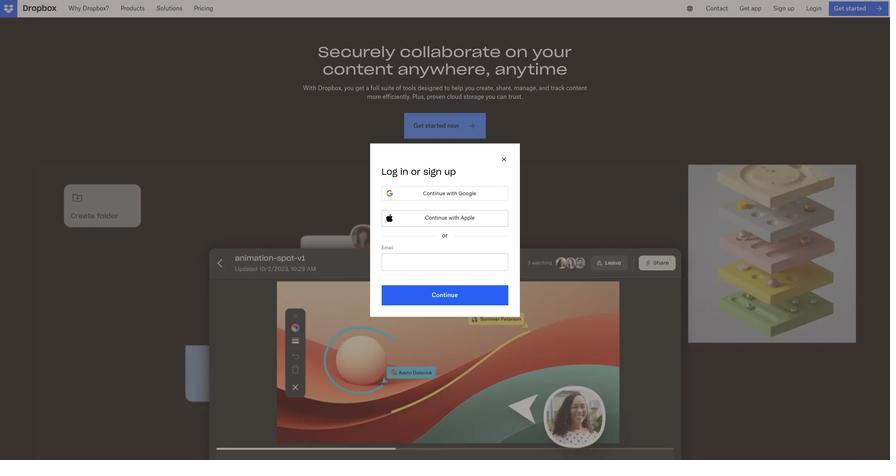 Task type: locate. For each thing, give the bounding box(es) containing it.
get
[[834, 5, 845, 12], [414, 122, 424, 129]]

1 vertical spatial up
[[445, 166, 456, 177]]

share,
[[496, 85, 513, 91]]

0 vertical spatial up
[[788, 6, 795, 12]]

0 vertical spatial get
[[834, 5, 845, 12]]

designed
[[418, 85, 443, 91]]

get down plus,
[[414, 122, 424, 129]]

continue down the email email field
[[432, 291, 458, 299]]

continue with apple
[[426, 216, 475, 221]]

0 horizontal spatial content
[[323, 60, 393, 79]]

continue inside continue button
[[432, 291, 458, 299]]

you down create,
[[486, 94, 496, 100]]

or
[[411, 166, 421, 177], [442, 233, 448, 238]]

get right login
[[834, 5, 845, 12]]

help
[[452, 85, 463, 91]]

0 horizontal spatial get
[[414, 122, 424, 129]]

1 vertical spatial get
[[414, 122, 424, 129]]

with
[[303, 85, 316, 91]]

1 horizontal spatial get
[[834, 5, 845, 12]]

in
[[401, 166, 409, 177]]

continue for continue
[[432, 291, 458, 299]]

0 horizontal spatial started
[[425, 122, 446, 129]]

1 vertical spatial started
[[425, 122, 446, 129]]

content
[[323, 60, 393, 79], [566, 85, 587, 91]]

login button
[[801, 0, 828, 17]]

continue button
[[382, 285, 509, 305]]

more
[[367, 94, 381, 100]]

collaborate
[[400, 43, 501, 61]]

or down continue with apple button at the top
[[442, 233, 448, 238]]

1 horizontal spatial up
[[788, 6, 795, 12]]

you
[[344, 85, 354, 91], [465, 85, 475, 91], [486, 94, 496, 100]]

with dropbox, you get a full suite of tools designed to help you create, share, manage, and track content more efficiently. plus, proven cloud storage you can trust.
[[303, 85, 587, 100]]

and
[[539, 85, 549, 91]]

continue
[[426, 216, 448, 221], [432, 291, 458, 299]]

get for get started now
[[414, 122, 424, 129]]

0 vertical spatial content
[[323, 60, 393, 79]]

0 vertical spatial continue
[[426, 216, 448, 221]]

anywhere,
[[398, 60, 491, 79]]

2 horizontal spatial you
[[486, 94, 496, 100]]

or right in
[[411, 166, 421, 177]]

Email email field
[[382, 253, 509, 271]]

started
[[846, 5, 867, 12], [425, 122, 446, 129]]

content up get
[[323, 60, 393, 79]]

1 vertical spatial continue
[[432, 291, 458, 299]]

get started now link
[[404, 113, 486, 139]]

0 horizontal spatial up
[[445, 166, 456, 177]]

1 vertical spatial or
[[442, 233, 448, 238]]

continue left with
[[426, 216, 448, 221]]

continue inside continue with apple button
[[426, 216, 448, 221]]

1 horizontal spatial content
[[566, 85, 587, 91]]

cloud
[[447, 94, 462, 100]]

up inside button
[[788, 6, 795, 12]]

to
[[445, 85, 450, 91]]

create,
[[476, 85, 495, 91]]

get for get started
[[834, 5, 845, 12]]

sign
[[773, 6, 786, 12]]

email
[[382, 246, 394, 250]]

content inside with dropbox, you get a full suite of tools designed to help you create, share, manage, and track content more efficiently. plus, proven cloud storage you can trust.
[[566, 85, 587, 91]]

1 vertical spatial content
[[566, 85, 587, 91]]

up
[[788, 6, 795, 12], [445, 166, 456, 177]]

securely collaborate on your content anywhere, anytime
[[318, 43, 572, 79]]

content right track
[[566, 85, 587, 91]]

pricing
[[194, 6, 213, 12]]

log in or sign up
[[382, 166, 456, 177]]

continue with apple button
[[382, 210, 509, 227]]

get inside get started link
[[834, 5, 845, 12]]

0 horizontal spatial or
[[411, 166, 421, 177]]

get
[[356, 85, 364, 91]]

with
[[449, 216, 460, 221]]

get inside get started now link
[[414, 122, 424, 129]]

0 vertical spatial or
[[411, 166, 421, 177]]

0 vertical spatial started
[[846, 5, 867, 12]]

trust.
[[509, 94, 523, 100]]

you up storage
[[465, 85, 475, 91]]

you left get
[[344, 85, 354, 91]]

1 horizontal spatial started
[[846, 5, 867, 12]]

sign up button
[[768, 0, 801, 17]]



Task type: vqa. For each thing, say whether or not it's contained in the screenshot.
you're
no



Task type: describe. For each thing, give the bounding box(es) containing it.
get started link
[[829, 1, 889, 16]]

track
[[551, 85, 565, 91]]

dropbox,
[[318, 85, 343, 91]]

on
[[505, 43, 528, 61]]

efficiently.
[[383, 94, 411, 100]]

get started now
[[414, 122, 459, 129]]

plus,
[[412, 94, 425, 100]]

get started
[[834, 5, 867, 12]]

of
[[396, 85, 401, 91]]

anytime
[[495, 60, 568, 79]]

your
[[532, 43, 572, 61]]

proven
[[427, 94, 446, 100]]

tools
[[403, 85, 416, 91]]

1 horizontal spatial or
[[442, 233, 448, 238]]

suite
[[381, 85, 394, 91]]

securely
[[318, 43, 396, 61]]

apple
[[461, 216, 475, 221]]

log
[[382, 166, 398, 177]]

login
[[806, 6, 822, 12]]

1 horizontal spatial you
[[465, 85, 475, 91]]

content inside securely collaborate on your content anywhere, anytime
[[323, 60, 393, 79]]

started for get started now
[[425, 122, 446, 129]]

a
[[366, 85, 369, 91]]

manage,
[[514, 85, 538, 91]]

sign up
[[773, 6, 795, 12]]

storage
[[464, 94, 484, 100]]

now
[[447, 122, 459, 129]]

pricing link
[[188, 0, 219, 17]]

0 horizontal spatial you
[[344, 85, 354, 91]]

full
[[371, 85, 380, 91]]

sign
[[424, 166, 442, 177]]

can
[[497, 94, 507, 100]]

continue for continue with apple
[[426, 216, 448, 221]]

started for get started
[[846, 5, 867, 12]]



